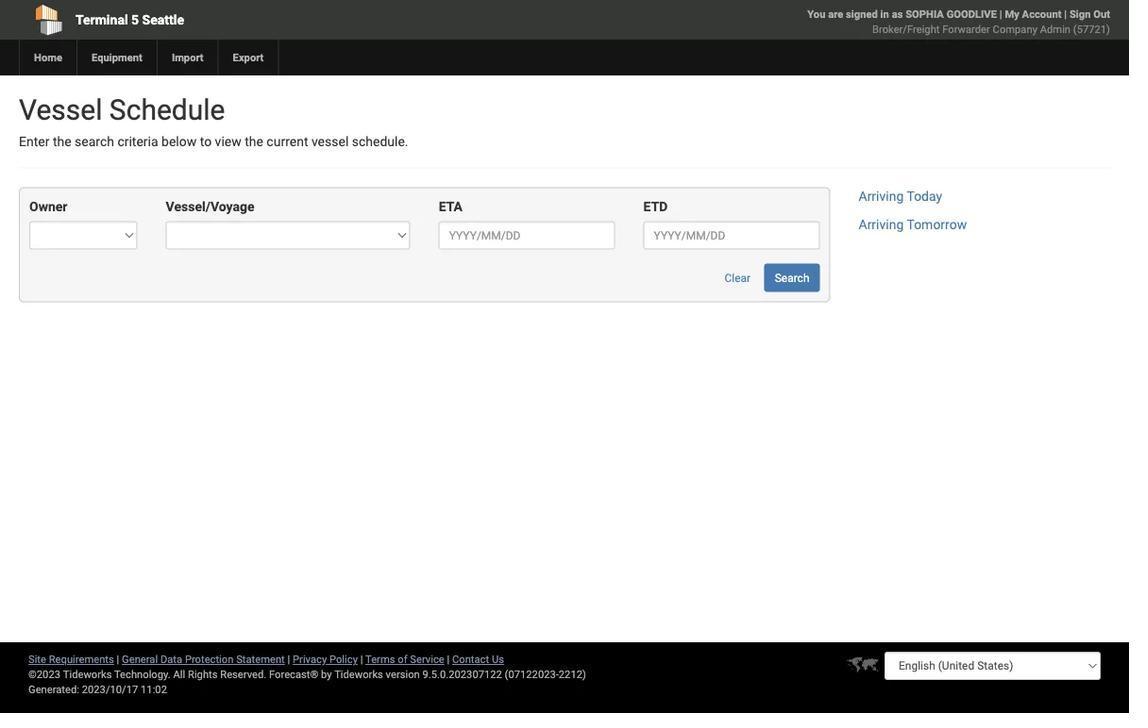 Task type: locate. For each thing, give the bounding box(es) containing it.
vessel schedule enter the search criteria below to view the current vessel schedule.
[[19, 93, 408, 150]]

2212)
[[559, 669, 586, 681]]

1 arriving from the top
[[859, 189, 904, 204]]

contact
[[452, 654, 489, 666]]

| left sign
[[1064, 8, 1067, 20]]

reserved.
[[220, 669, 266, 681]]

tideworks
[[334, 669, 383, 681]]

forwarder
[[943, 23, 990, 35]]

view
[[215, 134, 241, 150]]

tomorrow
[[907, 217, 967, 233]]

signed
[[846, 8, 878, 20]]

criteria
[[117, 134, 158, 150]]

home link
[[19, 40, 76, 76]]

enter
[[19, 134, 49, 150]]

of
[[398, 654, 407, 666]]

9.5.0.202307122
[[423, 669, 502, 681]]

my account link
[[1005, 8, 1062, 20]]

contact us link
[[452, 654, 504, 666]]

you
[[808, 8, 826, 20]]

2023/10/17
[[82, 684, 138, 696]]

export
[[233, 51, 264, 64]]

below
[[162, 134, 197, 150]]

are
[[828, 8, 843, 20]]

1 the from the left
[[53, 134, 71, 150]]

sophia
[[906, 8, 944, 20]]

1 horizontal spatial the
[[245, 134, 263, 150]]

terms of service link
[[365, 654, 444, 666]]

arriving up arriving tomorrow
[[859, 189, 904, 204]]

11:02
[[141, 684, 167, 696]]

service
[[410, 654, 444, 666]]

search button
[[764, 264, 820, 292]]

terminal 5 seattle link
[[19, 0, 457, 40]]

home
[[34, 51, 62, 64]]

search
[[775, 271, 810, 285]]

sign
[[1070, 8, 1091, 20]]

the right view
[[245, 134, 263, 150]]

arriving today link
[[859, 189, 942, 204]]

| left the general
[[117, 654, 119, 666]]

ETA text field
[[439, 221, 615, 250]]

0 vertical spatial arriving
[[859, 189, 904, 204]]

|
[[1000, 8, 1002, 20], [1064, 8, 1067, 20], [117, 654, 119, 666], [288, 654, 290, 666], [360, 654, 363, 666], [447, 654, 450, 666]]

version
[[386, 669, 420, 681]]

(57721)
[[1073, 23, 1110, 35]]

5
[[131, 12, 139, 27]]

2 arriving from the top
[[859, 217, 904, 233]]

import
[[172, 51, 204, 64]]

arriving for arriving today
[[859, 189, 904, 204]]

out
[[1094, 8, 1110, 20]]

0 horizontal spatial the
[[53, 134, 71, 150]]

requirements
[[49, 654, 114, 666]]

us
[[492, 654, 504, 666]]

arriving down arriving today
[[859, 217, 904, 233]]

| up tideworks
[[360, 654, 363, 666]]

arriving tomorrow
[[859, 217, 967, 233]]

to
[[200, 134, 212, 150]]

1 vertical spatial arriving
[[859, 217, 904, 233]]

import link
[[157, 40, 218, 76]]

vessel/voyage
[[166, 199, 255, 215]]

etd
[[644, 199, 668, 215]]

seattle
[[142, 12, 184, 27]]

the right enter
[[53, 134, 71, 150]]

schedule.
[[352, 134, 408, 150]]

you are signed in as sophia goodlive | my account | sign out broker/freight forwarder company admin (57721)
[[808, 8, 1110, 35]]

the
[[53, 134, 71, 150], [245, 134, 263, 150]]

general data protection statement link
[[122, 654, 285, 666]]

in
[[881, 8, 889, 20]]

arriving
[[859, 189, 904, 204], [859, 217, 904, 233]]



Task type: vqa. For each thing, say whether or not it's contained in the screenshot.
by
yes



Task type: describe. For each thing, give the bounding box(es) containing it.
arriving for arriving tomorrow
[[859, 217, 904, 233]]

goodlive
[[947, 8, 997, 20]]

owner
[[29, 199, 67, 215]]

today
[[907, 189, 942, 204]]

as
[[892, 8, 903, 20]]

company
[[993, 23, 1038, 35]]

arriving today
[[859, 189, 942, 204]]

terminal 5 seattle
[[76, 12, 184, 27]]

| up 9.5.0.202307122
[[447, 654, 450, 666]]

eta
[[439, 199, 463, 215]]

generated:
[[28, 684, 79, 696]]

equipment link
[[76, 40, 157, 76]]

export link
[[218, 40, 278, 76]]

schedule
[[109, 93, 225, 127]]

ETD text field
[[644, 221, 820, 250]]

vessel
[[312, 134, 349, 150]]

2 the from the left
[[245, 134, 263, 150]]

site requirements link
[[28, 654, 114, 666]]

technology.
[[114, 669, 171, 681]]

arriving tomorrow link
[[859, 217, 967, 233]]

clear button
[[714, 264, 761, 292]]

terminal
[[76, 12, 128, 27]]

search
[[75, 134, 114, 150]]

statement
[[236, 654, 285, 666]]

forecast®
[[269, 669, 318, 681]]

by
[[321, 669, 332, 681]]

site
[[28, 654, 46, 666]]

policy
[[330, 654, 358, 666]]

privacy
[[293, 654, 327, 666]]

clear
[[725, 271, 751, 285]]

rights
[[188, 669, 218, 681]]

privacy policy link
[[293, 654, 358, 666]]

equipment
[[92, 51, 142, 64]]

general
[[122, 654, 158, 666]]

protection
[[185, 654, 234, 666]]

vessel
[[19, 93, 102, 127]]

account
[[1022, 8, 1062, 20]]

| up forecast® at left bottom
[[288, 654, 290, 666]]

admin
[[1040, 23, 1071, 35]]

sign out link
[[1070, 8, 1110, 20]]

current
[[267, 134, 308, 150]]

data
[[160, 654, 182, 666]]

©2023 tideworks
[[28, 669, 112, 681]]

my
[[1005, 8, 1020, 20]]

all
[[173, 669, 185, 681]]

| left my
[[1000, 8, 1002, 20]]

site requirements | general data protection statement | privacy policy | terms of service | contact us ©2023 tideworks technology. all rights reserved. forecast® by tideworks version 9.5.0.202307122 (07122023-2212) generated: 2023/10/17 11:02
[[28, 654, 586, 696]]

(07122023-
[[505, 669, 559, 681]]

broker/freight
[[872, 23, 940, 35]]

terms
[[365, 654, 395, 666]]



